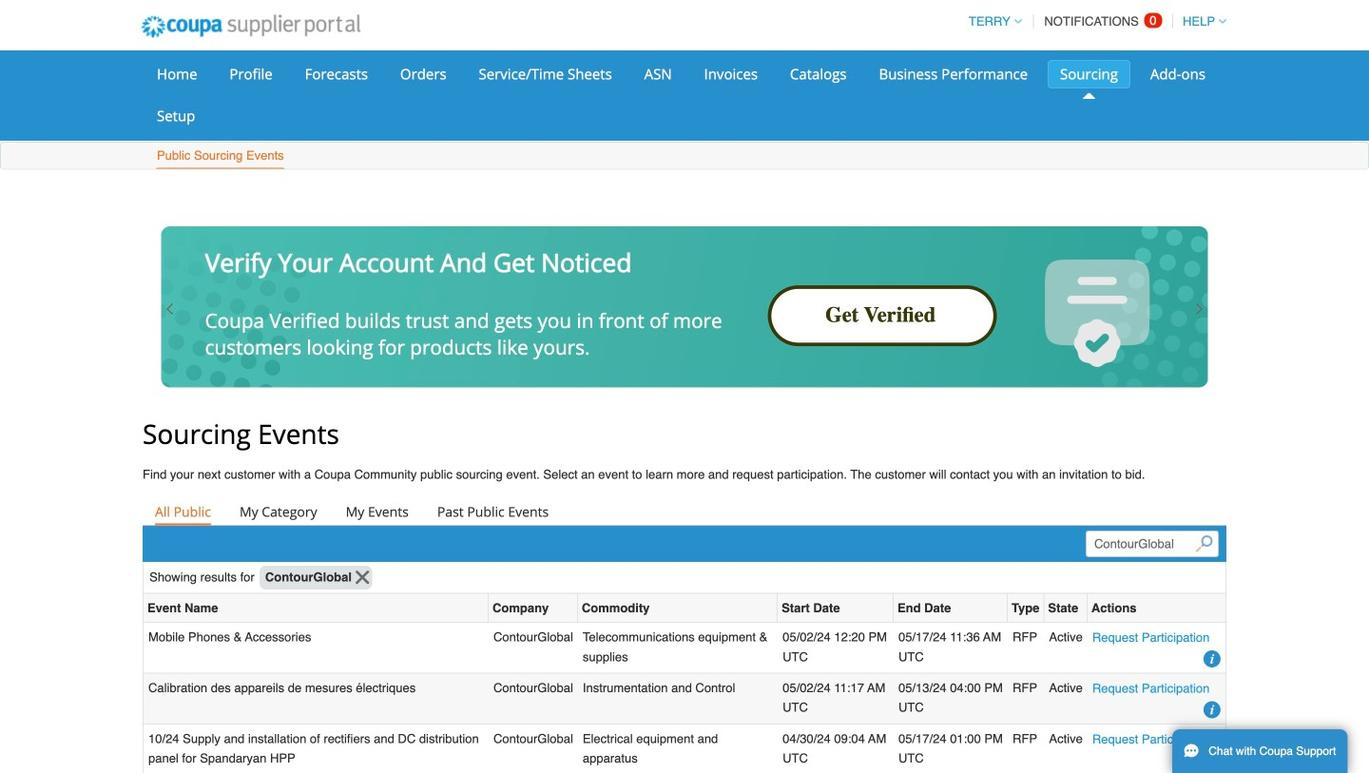 Task type: locate. For each thing, give the bounding box(es) containing it.
actions element
[[1088, 594, 1226, 623]]

Search text field
[[1086, 531, 1219, 557]]

event name element
[[144, 594, 489, 623]]

company element
[[489, 594, 578, 623]]

end date element
[[894, 594, 1008, 623]]

coupa supplier portal image
[[128, 3, 373, 50]]

state element
[[1045, 594, 1088, 623]]

navigation
[[961, 3, 1227, 40]]

tab list
[[143, 498, 1227, 525]]



Task type: vqa. For each thing, say whether or not it's contained in the screenshot.
search text box on the right of page
yes



Task type: describe. For each thing, give the bounding box(es) containing it.
search image
[[1196, 536, 1213, 553]]

previous image
[[163, 302, 178, 317]]

clear filter image
[[356, 571, 369, 584]]

type element
[[1008, 594, 1045, 623]]

start date element
[[778, 594, 894, 623]]

commodity element
[[578, 594, 778, 623]]



